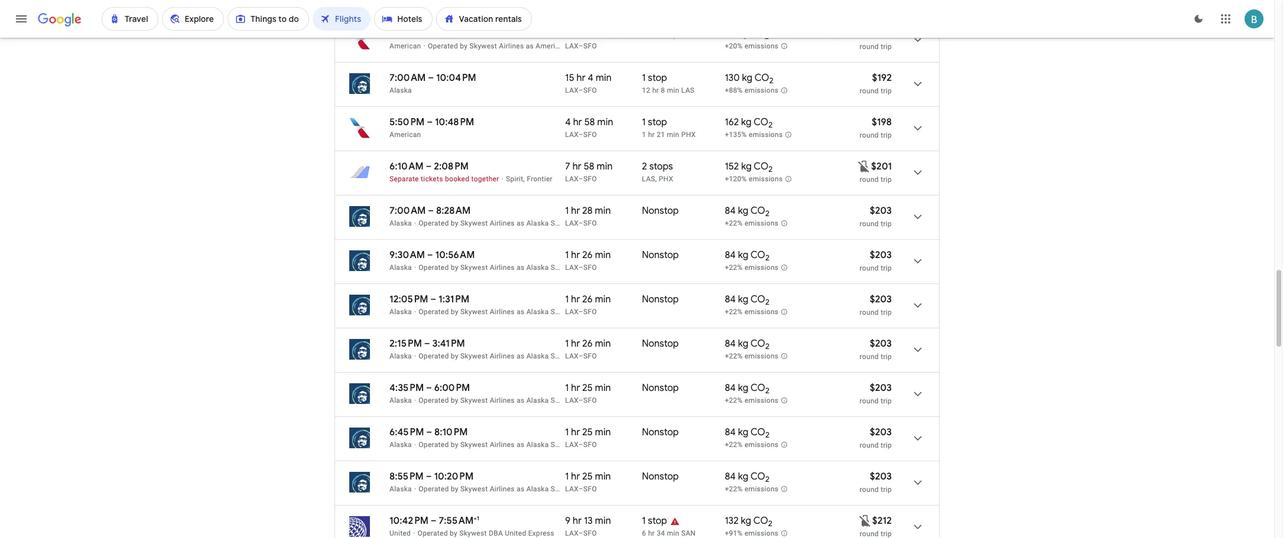 Task type: vqa. For each thing, say whether or not it's contained in the screenshot.


Task type: describe. For each thing, give the bounding box(es) containing it.
round for 8:28 am
[[860, 220, 879, 228]]

leaves los angeles international airport at 6:10 am on monday, november 20 and arrives at san francisco international airport at 2:08 pm on monday, november 20. element
[[390, 161, 469, 173]]

flight details. leaves los angeles international airport at 9:30 am on monday, november 20 and arrives at san francisco international airport at 10:56 am on monday, november 20. image
[[904, 247, 933, 276]]

operated by skywest airlines as alaska skywest for 10:20 pm
[[419, 486, 579, 494]]

by for 10:56 am
[[451, 264, 459, 272]]

kg inside 130 kg co 2
[[742, 72, 753, 84]]

1 united from the left
[[390, 530, 411, 538]]

round for 3:41 pm
[[860, 353, 879, 361]]

together
[[472, 175, 499, 183]]

$203 round trip for 1:31 pm
[[860, 294, 892, 317]]

by for 3:41 pm
[[451, 352, 459, 361]]

nonstop flight. element for 10:56 am
[[642, 250, 679, 263]]

+88% emissions
[[725, 86, 779, 95]]

2 stops flight. element
[[642, 161, 673, 174]]

8:28 am
[[436, 205, 471, 217]]

flight details. leaves los angeles international airport at 7:00 am on monday, november 20 and arrives at san francisco international airport at 8:28 am on monday, november 20. image
[[904, 203, 933, 231]]

Arrival time: 10:56 AM. text field
[[436, 250, 475, 261]]

+135% emissions
[[725, 131, 783, 139]]

separate
[[390, 175, 419, 183]]

skywest for 10:56 am
[[551, 264, 579, 272]]

203 us dollars text field for 1:31 pm
[[870, 294, 892, 306]]

min for 8:10 pm
[[595, 427, 611, 439]]

phx inside 1 stop 1 hr 21 min phx
[[682, 131, 696, 139]]

+88%
[[725, 86, 743, 95]]

kg for 9:30 am – 10:56 am
[[738, 250, 749, 261]]

6:45 pm – 8:10 pm
[[390, 427, 468, 439]]

2:15 pm
[[390, 338, 422, 350]]

skywest for 8:10 pm
[[461, 441, 488, 449]]

by for 8:10 pm
[[451, 441, 459, 449]]

34
[[657, 530, 665, 538]]

2 for 6:45 pm – 8:10 pm
[[766, 431, 770, 441]]

7:00 am – 10:04 pm alaska
[[390, 72, 477, 95]]

$198 round trip
[[860, 116, 892, 140]]

$188
[[872, 28, 892, 40]]

operated by skywest airlines as alaska skywest for 8:28 am
[[419, 219, 579, 228]]

as for 3:41 pm
[[517, 352, 525, 361]]

+22% for 6:00 pm
[[725, 397, 743, 405]]

leaves los angeles international airport at 8:55 pm on monday, november 20 and arrives at san francisco international airport at 10:20 pm on monday, november 20. element
[[390, 471, 474, 483]]

total duration 1 hr 26 min. element for 1:31 pm
[[566, 294, 642, 308]]

by for 8:28 am
[[451, 219, 459, 228]]

10:42 pm
[[390, 516, 429, 527]]

co for 10:42 pm – 7:55 am + 1
[[754, 516, 769, 527]]

flight details. leaves los angeles international airport at 4:35 pm on monday, november 20 and arrives at san francisco international airport at 6:00 pm on monday, november 20. image
[[904, 380, 933, 409]]

$192
[[873, 72, 892, 84]]

Arrival time: 6:00 PM. text field
[[434, 383, 470, 394]]

Arrival time: 3:41 PM. text field
[[433, 338, 465, 350]]

Departure time: 12:05 PM. text field
[[390, 294, 428, 306]]

trip for 4:35 pm – 6:00 pm
[[881, 397, 892, 406]]

Departure time: 2:15 PM. text field
[[390, 338, 422, 350]]

lax for 6:00 pm
[[566, 397, 579, 405]]

2 for 10:42 pm – 7:55 am + 1
[[769, 519, 773, 529]]

this price for this flight doesn't include overhead bin access. if you need a carry-on bag, use the bags filter to update prices. image for $201
[[858, 159, 872, 174]]

1 inside 1 hr 20 min lax – sfo
[[566, 28, 569, 40]]

203 us dollars text field for 1 hr 25 min
[[870, 471, 892, 483]]

10:20 pm
[[434, 471, 474, 483]]

+22% emissions for 1:31 pm
[[725, 308, 779, 316]]

kg for 7:00 am – 8:28 am
[[738, 205, 749, 217]]

+22% emissions for 10:56 am
[[725, 264, 779, 272]]

operated down the 10:42 pm – 7:55 am + 1
[[418, 530, 448, 538]]

round for 10:20 pm
[[860, 486, 879, 494]]

total duration 1 hr 20 min. element
[[566, 28, 642, 41]]

+22% for 8:10 pm
[[725, 441, 743, 450]]

 image for 10:56 am
[[414, 264, 417, 272]]

7:35 pm
[[433, 28, 467, 40]]

6
[[642, 530, 647, 538]]

+20%
[[725, 42, 743, 50]]

10:04 pm
[[436, 72, 477, 84]]

+22% for 10:20 pm
[[725, 486, 743, 494]]

kg inside 162 kg co 2
[[742, 116, 752, 128]]

,
[[656, 175, 657, 183]]

162
[[725, 116, 739, 128]]

Departure time: 9:30 AM. text field
[[390, 250, 425, 261]]

$203 for 9:30 am – 10:56 am
[[870, 250, 892, 261]]

by for 10:20 pm
[[451, 486, 459, 494]]

1 hr 20 min lax – sfo
[[566, 28, 612, 50]]

min for 8:28 am
[[595, 205, 611, 217]]

2 inside 162 kg co 2
[[769, 120, 773, 130]]

dba
[[489, 530, 503, 538]]

1 hr 28 min lax – sfo
[[566, 205, 611, 228]]

84 for 8:10 pm
[[725, 427, 736, 439]]

7:55 am
[[439, 516, 474, 527]]

min for 2:08 pm
[[597, 161, 613, 173]]

Arrival time: 8:28 AM. text field
[[436, 205, 471, 217]]

Departure time: 5:50 PM. text field
[[390, 116, 425, 128]]

Arrival time: 2:08 PM. text field
[[434, 161, 469, 173]]

1:31 pm
[[439, 294, 470, 306]]

co inside 130 kg co 2
[[755, 72, 770, 84]]

1 stop flight. element for 15 hr 4 min
[[642, 72, 668, 86]]

6 hr 34 min san
[[642, 530, 696, 538]]

spirit,
[[506, 175, 525, 183]]

emissions for 6:10 am – 2:08 pm
[[749, 175, 783, 183]]

sfo for 7:55 am
[[584, 530, 597, 538]]

– inside the 5:50 pm – 10:48 pm american
[[427, 116, 433, 128]]

hr for 10:04 pm
[[577, 72, 586, 84]]

8
[[661, 86, 665, 95]]

trip inside $198 round trip
[[881, 131, 892, 140]]

2 stops las , phx
[[642, 161, 674, 183]]

skywest for 10:20 pm
[[551, 486, 579, 494]]

nonstop for 10:56 am
[[642, 250, 679, 261]]

83
[[725, 28, 736, 40]]

nonstop for 8:28 am
[[642, 205, 679, 217]]

separate tickets booked together
[[390, 175, 499, 183]]

13
[[584, 516, 593, 527]]

leaves los angeles international airport at 7:00 am on monday, november 20 and arrives at san francisco international airport at 10:04 pm on monday, november 20. element
[[390, 72, 477, 84]]

change appearance image
[[1185, 5, 1213, 33]]

round for 8:10 pm
[[860, 442, 879, 450]]

203 us dollars text field for 6:00 pm
[[870, 383, 892, 394]]

stop for 1 stop
[[648, 516, 668, 527]]

6:15 pm
[[390, 28, 422, 40]]

skywest up 10:04 pm
[[470, 42, 497, 50]]

Departure time: 7:00 AM. text field
[[390, 72, 426, 84]]

1 hr 26 min lax – sfo for 1:31 pm
[[566, 294, 611, 316]]

+120% emissions
[[725, 175, 783, 183]]

26 for 9:30 am – 10:56 am
[[583, 250, 593, 261]]

84 kg co 2 for 1:31 pm
[[725, 294, 770, 308]]

+120%
[[725, 175, 747, 183]]

las inside 1 stop 12 hr 8 min las
[[682, 86, 695, 95]]

5:50 pm – 10:48 pm american
[[390, 116, 474, 139]]

san
[[682, 530, 696, 538]]

7
[[566, 161, 571, 173]]

152
[[725, 161, 739, 173]]

– inside 9 hr 13 min lax – sfo
[[579, 530, 584, 538]]

co for 9:30 am – 10:56 am
[[751, 250, 766, 261]]

15
[[566, 72, 575, 84]]

trip for 6:45 pm – 8:10 pm
[[881, 442, 892, 450]]

sfo for 7:35 pm
[[584, 42, 597, 50]]

operated by skywest airlines as alaska skywest for 8:10 pm
[[419, 441, 579, 449]]

25 for 8:55 pm – 10:20 pm
[[583, 471, 593, 483]]

8:10 pm
[[435, 427, 468, 439]]

4 inside 4 hr 58 min lax – sfo
[[566, 116, 571, 128]]

by down 7:55 am
[[450, 530, 458, 538]]

leaves los angeles international airport at 6:45 pm on monday, november 20 and arrives at san francisco international airport at 8:10 pm on monday, november 20. element
[[390, 427, 468, 439]]

lax for 1:31 pm
[[566, 308, 579, 316]]

2:08 pm
[[434, 161, 469, 173]]

booked
[[445, 175, 470, 183]]

9
[[566, 516, 571, 527]]

airlines for 6:45 pm – 8:10 pm
[[490, 441, 515, 449]]

Arrival time: 7:55 AM on  Tuesday, November 21. text field
[[439, 515, 479, 527]]

trip inside $192 round trip
[[881, 87, 892, 95]]

flight details. leaves los angeles international airport at 8:55 pm on monday, november 20 and arrives at san francisco international airport at 10:20 pm on monday, november 20. image
[[904, 469, 933, 497]]

round trip
[[860, 176, 892, 184]]

trip for 9:30 am – 10:56 am
[[881, 264, 892, 273]]

min for 7:55 am
[[595, 516, 611, 527]]

leaves los angeles international airport at 12:05 pm on monday, november 20 and arrives at san francisco international airport at 1:31 pm on monday, november 20. element
[[390, 294, 470, 306]]

6:15 pm – 7:35 pm
[[390, 28, 467, 40]]

layover (1 of 1) is a 6 hr 34 min overnight layover at san diego international airport in san diego. element
[[642, 529, 719, 539]]

Departure time: 6:45 PM. text field
[[390, 427, 424, 439]]

separate tickets booked together. this trip includes tickets from multiple airlines. missed connections may be protected by kiwi.com.. element
[[390, 175, 499, 183]]

layover (1 of 1) is a 12 hr 8 min layover at harry reid international airport in las vegas. element
[[642, 86, 719, 95]]

7:00 am – 8:28 am
[[390, 205, 471, 217]]

as for 1:31 pm
[[517, 308, 525, 316]]

21
[[657, 131, 665, 139]]

min inside 1 stop 12 hr 8 min las
[[667, 86, 680, 95]]

– inside 1 hr 20 min lax – sfo
[[579, 42, 584, 50]]

hr for 10:48 pm
[[573, 116, 582, 128]]

operated down 7:35 pm
[[428, 42, 458, 50]]

Arrival time: 10:04 PM. text field
[[436, 72, 477, 84]]

84 for 6:00 pm
[[725, 383, 736, 394]]

emissions for 4:35 pm – 6:00 pm
[[745, 397, 779, 405]]

layover (1 of 1) is a 1 hr 21 min layover at phoenix sky harbor international airport in phoenix. element
[[642, 130, 719, 140]]

2 for 6:10 am – 2:08 pm
[[769, 165, 773, 175]]

total duration 1 hr 26 min. element for 10:56 am
[[566, 250, 642, 263]]

12:05 pm – 1:31 pm
[[390, 294, 470, 306]]

phx inside 2 stops las , phx
[[659, 175, 674, 183]]

emissions for 2:15 pm – 3:41 pm
[[745, 353, 779, 361]]

$201
[[872, 161, 892, 173]]

2 for 6:15 pm – 7:35 pm
[[765, 31, 769, 42]]

lax for 7:35 pm
[[566, 42, 579, 50]]

leaves los angeles international airport at 4:35 pm on monday, november 20 and arrives at san francisco international airport at 6:00 pm on monday, november 20. element
[[390, 383, 470, 394]]

1 hr 25 min lax – sfo for 10:20 pm
[[566, 471, 611, 494]]

10:42 pm – 7:55 am + 1
[[390, 515, 479, 527]]

58 for 7
[[584, 161, 595, 173]]

2 united from the left
[[505, 530, 527, 538]]

+
[[474, 515, 477, 523]]

84 for 1:31 pm
[[725, 294, 736, 306]]

skywest for 3:41 pm
[[551, 352, 579, 361]]

leaves los angeles international airport at 7:00 am on monday, november 20 and arrives at san francisco international airport at 8:28 am on monday, november 20. element
[[390, 205, 471, 217]]

84 for 10:20 pm
[[725, 471, 736, 483]]

8:55 pm
[[390, 471, 424, 483]]

$192 round trip
[[860, 72, 892, 95]]

american inside the 5:50 pm – 10:48 pm american
[[390, 131, 421, 139]]

kg for 6:15 pm – 7:35 pm
[[738, 28, 748, 40]]

132 kg co 2
[[725, 516, 773, 529]]

lax for 10:04 pm
[[566, 86, 579, 95]]

5:50 pm
[[390, 116, 425, 128]]

9 hr 13 min lax – sfo
[[566, 516, 611, 538]]

total duration 15 hr 4 min. element
[[566, 72, 642, 86]]

operated for 8:10 pm
[[419, 441, 449, 449]]

this price for this flight doesn't include overhead bin access. if you need a carry-on bag, use the bags filter to update prices. image for $212
[[859, 514, 873, 528]]

kg for 2:15 pm – 3:41 pm
[[738, 338, 749, 350]]

2 inside 130 kg co 2
[[770, 76, 774, 86]]

+135%
[[725, 131, 747, 139]]

6:10 am – 2:08 pm
[[390, 161, 469, 173]]

flight details. leaves los angeles international airport at 2:15 pm on monday, november 20 and arrives at san francisco international airport at 3:41 pm on monday, november 20. image
[[904, 336, 933, 364]]

airlines for 8:55 pm – 10:20 pm
[[490, 486, 515, 494]]

8:55 pm – 10:20 pm
[[390, 471, 474, 483]]

1 stop flight. element for 4 hr 58 min
[[642, 116, 668, 130]]

Departure time: 6:10 AM. text field
[[390, 161, 424, 173]]

4 inside 15 hr 4 min lax – sfo
[[588, 72, 594, 84]]

main menu image
[[14, 12, 28, 26]]

15 hr 4 min lax – sfo
[[566, 72, 612, 95]]

132
[[725, 516, 739, 527]]

min inside 1 stop 1 hr 21 min phx
[[667, 131, 680, 139]]

9:30 am – 10:56 am
[[390, 250, 475, 261]]

alaska inside 7:00 am – 10:04 pm alaska
[[390, 86, 412, 95]]

 image for 6:00 pm
[[414, 397, 417, 405]]



Task type: locate. For each thing, give the bounding box(es) containing it.
10:48 pm
[[435, 116, 474, 128]]

1 stop flight. element up 21
[[642, 116, 668, 130]]

 image left spirit,
[[502, 175, 504, 183]]

9 lax from the top
[[566, 397, 579, 405]]

7 +22% emissions from the top
[[725, 486, 779, 494]]

5 round from the top
[[860, 220, 879, 228]]

7 hr 58 min lax – sfo
[[566, 161, 613, 183]]

Departure time: 8:55 PM. text field
[[390, 471, 424, 483]]

trip
[[881, 43, 892, 51], [881, 87, 892, 95], [881, 131, 892, 140], [881, 176, 892, 184], [881, 220, 892, 228], [881, 264, 892, 273], [881, 309, 892, 317], [881, 353, 892, 361], [881, 397, 892, 406], [881, 442, 892, 450], [881, 486, 892, 494]]

58 inside 4 hr 58 min lax – sfo
[[585, 116, 595, 128]]

skywest for 6:00 pm
[[551, 397, 579, 405]]

4 skywest from the top
[[551, 352, 579, 361]]

198 US dollars text field
[[872, 116, 892, 128]]

1 nonstop flight. element from the top
[[642, 28, 679, 41]]

lax inside 7 hr 58 min lax – sfo
[[566, 175, 579, 183]]

co inside 132 kg co 2
[[754, 516, 769, 527]]

5 skywest from the top
[[551, 397, 579, 405]]

9 sfo from the top
[[584, 397, 597, 405]]

skywest
[[470, 42, 497, 50], [461, 219, 488, 228], [461, 264, 488, 272], [461, 308, 488, 316], [461, 352, 488, 361], [461, 397, 488, 405], [461, 441, 488, 449], [461, 486, 488, 494], [460, 530, 487, 538]]

203 US dollars text field
[[870, 294, 892, 306], [870, 383, 892, 394], [870, 427, 892, 439]]

phx right the ,
[[659, 175, 674, 183]]

stop up 8
[[648, 72, 668, 84]]

lax inside 1 hr 28 min lax – sfo
[[566, 219, 579, 228]]

lax inside 15 hr 4 min lax – sfo
[[566, 86, 579, 95]]

nonstop
[[642, 28, 679, 40], [642, 205, 679, 217], [642, 250, 679, 261], [642, 294, 679, 306], [642, 338, 679, 350], [642, 383, 679, 394], [642, 427, 679, 439], [642, 471, 679, 483]]

co for 12:05 pm – 1:31 pm
[[751, 294, 766, 306]]

6:45 pm
[[390, 427, 424, 439]]

2:15 pm – 3:41 pm
[[390, 338, 465, 350]]

stop inside 1 stop 1 hr 21 min phx
[[648, 116, 668, 128]]

round left flight details. leaves los angeles international airport at 6:45 pm on monday, november 20 and arrives at san francisco international airport at 8:10 pm on monday, november 20. 'image'
[[860, 442, 879, 450]]

hr inside 4 hr 58 min lax – sfo
[[573, 116, 582, 128]]

layover (1 of 2) is a 1 hr 55 min layover at harry reid international airport in las vegas. layover (2 of 2) is a 1 hr 14 min layover at phoenix sky harbor international airport in phoenix. element
[[642, 174, 719, 184]]

sfo for 10:20 pm
[[584, 486, 597, 494]]

emissions for 12:05 pm – 1:31 pm
[[745, 308, 779, 316]]

trip up 212 us dollars text box
[[881, 486, 892, 494]]

flight details. leaves los angeles international airport at 10:42 pm on monday, november 20 and arrives at san francisco international airport at 7:55 am on tuesday, november 21. image
[[904, 513, 933, 539]]

 image down departure time: 7:00 am. text field
[[414, 219, 417, 228]]

american down '6:15 pm' text box
[[390, 42, 421, 50]]

8 nonstop from the top
[[642, 471, 679, 483]]

0 vertical spatial 1 hr 25 min lax – sfo
[[566, 383, 611, 405]]

sfo for 1:31 pm
[[584, 308, 597, 316]]

4
[[588, 72, 594, 84], [566, 116, 571, 128]]

203 us dollars text field down "round trip"
[[870, 205, 892, 217]]

$203 left flight details. leaves los angeles international airport at 8:55 pm on monday, november 20 and arrives at san francisco international airport at 10:20 pm on monday, november 20. "image"
[[870, 471, 892, 483]]

0 vertical spatial stop
[[648, 72, 668, 84]]

las inside 2 stops las , phx
[[642, 175, 656, 183]]

7 84 kg co 2 from the top
[[725, 471, 770, 485]]

$203 round trip left flight details. leaves los angeles international airport at 12:05 pm on monday, november 20 and arrives at san francisco international airport at 1:31 pm on monday, november 20. image
[[860, 294, 892, 317]]

0 vertical spatial 4
[[588, 72, 594, 84]]

$188 round trip
[[860, 28, 892, 51]]

nonstop flight. element for 8:10 pm
[[642, 427, 679, 441]]

+22%
[[725, 220, 743, 228], [725, 264, 743, 272], [725, 308, 743, 316], [725, 353, 743, 361], [725, 397, 743, 405], [725, 441, 743, 450], [725, 486, 743, 494]]

 image down '9:30 am'
[[414, 264, 417, 272]]

4:35 pm
[[390, 383, 424, 394]]

nonstop for 3:41 pm
[[642, 338, 679, 350]]

nonstop for 10:20 pm
[[642, 471, 679, 483]]

operated by skywest airlines as alaska skywest for 6:00 pm
[[419, 397, 579, 405]]

+22% emissions for 6:00 pm
[[725, 397, 779, 405]]

0 vertical spatial 25
[[583, 383, 593, 394]]

8 round from the top
[[860, 353, 879, 361]]

2 vertical spatial total duration 1 hr 25 min. element
[[566, 471, 642, 485]]

5 trip from the top
[[881, 220, 892, 228]]

co for 4:35 pm – 6:00 pm
[[751, 383, 766, 394]]

by down 6:00 pm text box
[[451, 397, 459, 405]]

Departure time: 4:35 PM. text field
[[390, 383, 424, 394]]

skywest for 3:41 pm
[[461, 352, 488, 361]]

6 skywest from the top
[[551, 441, 579, 449]]

– inside the 10:42 pm – 7:55 am + 1
[[431, 516, 437, 527]]

phx right 21
[[682, 131, 696, 139]]

2 $203 round trip from the top
[[860, 250, 892, 273]]

trip left flight details. leaves los angeles international airport at 6:45 pm on monday, november 20 and arrives at san francisco international airport at 8:10 pm on monday, november 20. 'image'
[[881, 442, 892, 450]]

162 kg co 2
[[725, 116, 773, 130]]

0 vertical spatial 26
[[583, 250, 593, 261]]

total duration 1 hr 26 min. element for 3:41 pm
[[566, 338, 642, 352]]

trip down 201 us dollars text field
[[881, 176, 892, 184]]

3 $203 from the top
[[870, 294, 892, 306]]

sfo inside 15 hr 4 min lax – sfo
[[584, 86, 597, 95]]

192 US dollars text field
[[873, 72, 892, 84]]

min inside 4 hr 58 min lax – sfo
[[598, 116, 614, 128]]

 image down the 12:05 pm
[[414, 308, 417, 316]]

2 operated by skywest airlines as alaska skywest from the top
[[419, 264, 579, 272]]

5 nonstop flight. element from the top
[[642, 338, 679, 352]]

1 trip from the top
[[881, 43, 892, 51]]

8 trip from the top
[[881, 353, 892, 361]]

trip down $192
[[881, 87, 892, 95]]

operated down the 7:00 am – 8:28 am
[[419, 219, 449, 228]]

0 vertical spatial las
[[682, 86, 695, 95]]

6 84 kg co 2 from the top
[[725, 427, 770, 441]]

11 sfo from the top
[[584, 486, 597, 494]]

Departure time: 10:42 PM. text field
[[390, 516, 429, 527]]

2 vertical spatial 1 hr 25 min lax – sfo
[[566, 471, 611, 494]]

1 nonstop from the top
[[642, 28, 679, 40]]

min for 3:41 pm
[[595, 338, 611, 350]]

0 vertical spatial 1 hr 26 min lax – sfo
[[566, 250, 611, 272]]

6:10 am
[[390, 161, 424, 173]]

round left the 'flight details. leaves los angeles international airport at 9:30 am on monday, november 20 and arrives at san francisco international airport at 10:56 am on monday, november 20.' 'icon' in the right of the page
[[860, 264, 879, 273]]

+91%
[[725, 530, 743, 538]]

$203 left flight details. leaves los angeles international airport at 12:05 pm on monday, november 20 and arrives at san francisco international airport at 1:31 pm on monday, november 20. image
[[870, 294, 892, 306]]

2 vertical spatial 25
[[583, 471, 593, 483]]

this price for this flight doesn't include overhead bin access. if you need a carry-on bag, use the bags filter to update prices. image left flight details. leaves los angeles international airport at 10:42 pm on monday, november 20 and arrives at san francisco international airport at 7:55 am on tuesday, november 21. image in the bottom of the page
[[859, 514, 873, 528]]

hr for 7:35 pm
[[571, 28, 580, 40]]

Departure time: 7:00 AM. text field
[[390, 205, 426, 217]]

7:00 am down separate
[[390, 205, 426, 217]]

+22% for 8:28 am
[[725, 220, 743, 228]]

Arrival time: 8:10 PM. text field
[[435, 427, 468, 439]]

operated by skywest airlines as alaska skywest down 3:41 pm
[[419, 352, 579, 361]]

hr inside 1 stop 1 hr 21 min phx
[[649, 131, 655, 139]]

4 84 from the top
[[725, 338, 736, 350]]

1 +22% emissions from the top
[[725, 220, 779, 228]]

1 inside 1 hr 28 min lax – sfo
[[566, 205, 569, 217]]

7:00 am for 7:00 am – 8:28 am
[[390, 205, 426, 217]]

total duration 1 hr 26 min. element
[[566, 250, 642, 263], [566, 294, 642, 308], [566, 338, 642, 352]]

$203 round trip down "round trip"
[[860, 205, 892, 228]]

leaves los angeles international airport at 5:50 pm on monday, november 20 and arrives at san francisco international airport at 10:48 pm on monday, november 20. element
[[390, 116, 474, 128]]

skywest down +
[[460, 530, 487, 538]]

hr inside 1 hr 20 min lax – sfo
[[571, 28, 580, 40]]

3 skywest from the top
[[551, 308, 579, 316]]

flight details. leaves los angeles international airport at 6:15 pm on monday, november 20 and arrives at san francisco international airport at 7:35 pm on monday, november 20. image
[[904, 25, 933, 54]]

3 1 hr 25 min lax – sfo from the top
[[566, 471, 611, 494]]

$203 round trip left flight details. leaves los angeles international airport at 6:45 pm on monday, november 20 and arrives at san francisco international airport at 8:10 pm on monday, november 20. 'image'
[[860, 427, 892, 450]]

0 vertical spatial 203 us dollars text field
[[870, 250, 892, 261]]

2 1 hr 26 min lax – sfo from the top
[[566, 294, 611, 316]]

5 operated by skywest airlines as alaska skywest from the top
[[419, 397, 579, 405]]

1 vertical spatial total duration 1 hr 26 min. element
[[566, 294, 642, 308]]

round for 6:00 pm
[[860, 397, 879, 406]]

28
[[583, 205, 593, 217]]

 image
[[502, 175, 504, 183], [414, 219, 417, 228], [414, 264, 417, 272], [414, 308, 417, 316], [414, 352, 417, 361], [414, 397, 417, 405], [414, 486, 417, 494]]

203 us dollars text field left flight details. leaves los angeles international airport at 4:35 pm on monday, november 20 and arrives at san francisco international airport at 6:00 pm on monday, november 20. image
[[870, 383, 892, 394]]

skywest down 8:28 am
[[461, 219, 488, 228]]

201 US dollars text field
[[872, 161, 892, 173]]

5 +22% from the top
[[725, 397, 743, 405]]

round down 201 us dollars text field
[[860, 176, 879, 184]]

nonstop flight. element for 10:20 pm
[[642, 471, 679, 485]]

12
[[642, 86, 651, 95]]

Arrival time: 10:20 PM. text field
[[434, 471, 474, 483]]

 image
[[414, 441, 417, 449]]

round down $192
[[860, 87, 879, 95]]

spirit, frontier
[[506, 175, 553, 183]]

1 inside 1 stop 12 hr 8 min las
[[642, 72, 646, 84]]

min for 1:31 pm
[[595, 294, 611, 306]]

$203 down "round trip"
[[870, 205, 892, 217]]

2 vertical spatial stop
[[648, 516, 668, 527]]

stop for 1 stop 1 hr 21 min phx
[[648, 116, 668, 128]]

skywest for 8:28 am
[[461, 219, 488, 228]]

2 for 4:35 pm – 6:00 pm
[[766, 386, 770, 396]]

operated for 10:56 am
[[419, 264, 449, 272]]

kg for 4:35 pm – 6:00 pm
[[738, 383, 749, 394]]

kg inside 152 kg co 2
[[742, 161, 752, 173]]

sfo
[[584, 42, 597, 50], [584, 86, 597, 95], [584, 131, 597, 139], [584, 175, 597, 183], [584, 219, 597, 228], [584, 264, 597, 272], [584, 308, 597, 316], [584, 352, 597, 361], [584, 397, 597, 405], [584, 441, 597, 449], [584, 486, 597, 494], [584, 530, 597, 538]]

1 203 us dollars text field from the top
[[870, 294, 892, 306]]

$203 round trip left the 'flight details. leaves los angeles international airport at 9:30 am on monday, november 20 and arrives at san francisco international airport at 10:56 am on monday, november 20.' 'icon' in the right of the page
[[860, 250, 892, 273]]

kg inside 132 kg co 2
[[741, 516, 752, 527]]

sfo inside 4 hr 58 min lax – sfo
[[584, 131, 597, 139]]

3 sfo from the top
[[584, 131, 597, 139]]

10 trip from the top
[[881, 442, 892, 450]]

7 operated by skywest airlines as alaska skywest from the top
[[419, 486, 579, 494]]

0 vertical spatial 7:00 am
[[390, 72, 426, 84]]

operated by skywest dba united express
[[418, 530, 555, 538]]

$203 left flight details. leaves los angeles international airport at 6:45 pm on monday, november 20 and arrives at san francisco international airport at 8:10 pm on monday, november 20. 'image'
[[870, 427, 892, 439]]

sfo for 8:10 pm
[[584, 441, 597, 449]]

203 us dollars text field left the flight details. leaves los angeles international airport at 2:15 pm on monday, november 20 and arrives at san francisco international airport at 3:41 pm on monday, november 20. image
[[870, 338, 892, 350]]

co for 6:45 pm – 8:10 pm
[[751, 427, 766, 439]]

26 for 12:05 pm – 1:31 pm
[[583, 294, 593, 306]]

operated down 12:05 pm – 1:31 pm
[[419, 308, 449, 316]]

operated down leaves los angeles international airport at 6:45 pm on monday, november 20 and arrives at san francisco international airport at 8:10 pm on monday, november 20. element
[[419, 441, 449, 449]]

7 lax from the top
[[566, 308, 579, 316]]

1 stop 1 hr 21 min phx
[[642, 116, 696, 139]]

stops
[[650, 161, 673, 173]]

2 vertical spatial total duration 1 hr 26 min. element
[[566, 338, 642, 352]]

84 for 3:41 pm
[[725, 338, 736, 350]]

58 right 7
[[584, 161, 595, 173]]

4 hr 58 min lax – sfo
[[566, 116, 614, 139]]

trip down the $198 text box
[[881, 131, 892, 140]]

skywest for 1:31 pm
[[551, 308, 579, 316]]

operated by skywest airlines as alaska skywest down 6:00 pm text box
[[419, 397, 579, 405]]

83 kg co 2
[[725, 28, 769, 42]]

$203 for 8:55 pm – 10:20 pm
[[870, 471, 892, 483]]

20
[[583, 28, 594, 40]]

Arrival time: 7:35 PM. text field
[[433, 28, 467, 40]]

1 horizontal spatial united
[[505, 530, 527, 538]]

flight details. leaves los angeles international airport at 5:50 pm on monday, november 20 and arrives at san francisco international airport at 10:48 pm on monday, november 20. image
[[904, 114, 933, 143]]

1 stop
[[642, 516, 668, 527]]

0 vertical spatial 203 us dollars text field
[[870, 205, 892, 217]]

1 hr 26 min lax – sfo for 10:56 am
[[566, 250, 611, 272]]

6 operated by skywest airlines as alaska skywest from the top
[[419, 441, 579, 449]]

sfo inside 9 hr 13 min lax – sfo
[[584, 530, 597, 538]]

round inside $188 round trip
[[860, 43, 879, 51]]

1 hr 26 min lax – sfo
[[566, 250, 611, 272], [566, 294, 611, 316], [566, 338, 611, 361]]

1 horizontal spatial 4
[[588, 72, 594, 84]]

1 hr 25 min lax – sfo for 6:00 pm
[[566, 383, 611, 405]]

$203 round trip left flight details. leaves los angeles international airport at 4:35 pm on monday, november 20 and arrives at san francisco international airport at 6:00 pm on monday, november 20. image
[[860, 383, 892, 406]]

2 vertical spatial 1 hr 26 min lax – sfo
[[566, 338, 611, 361]]

58 down 15 hr 4 min lax – sfo
[[585, 116, 595, 128]]

1 hr 26 min lax – sfo for 3:41 pm
[[566, 338, 611, 361]]

3 84 from the top
[[725, 294, 736, 306]]

total duration 7 hr 58 min. element
[[566, 161, 642, 174]]

– inside 1 hr 28 min lax – sfo
[[579, 219, 584, 228]]

trip for 8:55 pm – 10:20 pm
[[881, 486, 892, 494]]

2 203 us dollars text field from the top
[[870, 338, 892, 350]]

26
[[583, 250, 593, 261], [583, 294, 593, 306], [583, 338, 593, 350]]

skywest for 8:28 am
[[551, 219, 579, 228]]

Arrival time: 10:48 PM. text field
[[435, 116, 474, 128]]

operated by skywest airlines as alaska skywest for 1:31 pm
[[419, 308, 579, 316]]

2 nonstop from the top
[[642, 205, 679, 217]]

0 vertical spatial this price for this flight doesn't include overhead bin access. if you need a carry-on bag, use the bags filter to update prices. image
[[858, 159, 872, 174]]

operated by skywest airlines as alaska skywest down 10:56 am
[[419, 264, 579, 272]]

2 inside 2 stops las , phx
[[642, 161, 647, 173]]

7:00 am
[[390, 72, 426, 84], [390, 205, 426, 217]]

skywest for 8:10 pm
[[551, 441, 579, 449]]

operated by skywest airlines as alaska skywest
[[419, 219, 579, 228], [419, 264, 579, 272], [419, 308, 579, 316], [419, 352, 579, 361], [419, 397, 579, 405], [419, 441, 579, 449], [419, 486, 579, 494]]

1 26 from the top
[[583, 250, 593, 261]]

1 1 stop flight. element from the top
[[642, 72, 668, 86]]

58
[[585, 116, 595, 128], [584, 161, 595, 173]]

4 trip from the top
[[881, 176, 892, 184]]

min for 10:20 pm
[[595, 471, 611, 483]]

nonstop flight. element
[[642, 28, 679, 41], [642, 205, 679, 219], [642, 250, 679, 263], [642, 294, 679, 308], [642, 338, 679, 352], [642, 383, 679, 396], [642, 427, 679, 441], [642, 471, 679, 485]]

operated for 3:41 pm
[[419, 352, 449, 361]]

round down the $198 text box
[[860, 131, 879, 140]]

0 horizontal spatial united
[[390, 530, 411, 538]]

frontier
[[527, 175, 553, 183]]

min inside 15 hr 4 min lax – sfo
[[596, 72, 612, 84]]

203 us dollars text field left flight details. leaves los angeles international airport at 12:05 pm on monday, november 20 and arrives at san francisco international airport at 1:31 pm on monday, november 20. image
[[870, 294, 892, 306]]

sfo inside 1 hr 20 min lax – sfo
[[584, 42, 597, 50]]

1 vertical spatial las
[[642, 175, 656, 183]]

2 203 us dollars text field from the top
[[870, 383, 892, 394]]

min inside 1 hr 20 min lax – sfo
[[596, 28, 612, 40]]

$203 left the 'flight details. leaves los angeles international airport at 9:30 am on monday, november 20 and arrives at san francisco international airport at 10:56 am on monday, november 20.' 'icon' in the right of the page
[[870, 250, 892, 261]]

3 203 us dollars text field from the top
[[870, 427, 892, 439]]

1 vertical spatial 58
[[584, 161, 595, 173]]

lax for 2:08 pm
[[566, 175, 579, 183]]

58 inside 7 hr 58 min lax – sfo
[[584, 161, 595, 173]]

84 kg co 2 for 8:10 pm
[[725, 427, 770, 441]]

5 lax from the top
[[566, 219, 579, 228]]

203 us dollars text field for 1 hr 26 min
[[870, 338, 892, 350]]

total duration 1 hr 25 min. element for 6:00 pm
[[566, 383, 642, 396]]

operated down the leaves los angeles international airport at 4:35 pm on monday, november 20 and arrives at san francisco international airport at 6:00 pm on monday, november 20. "element"
[[419, 397, 449, 405]]

2 +22% emissions from the top
[[725, 264, 779, 272]]

– inside 7 hr 58 min lax – sfo
[[579, 175, 584, 183]]

 image down the 8:55 pm text box
[[414, 486, 417, 494]]

flight details. leaves los angeles international airport at 6:10 am on monday, november 20 and arrives at san francisco international airport at 2:08 pm on monday, november 20. image
[[904, 158, 933, 187]]

leaves los angeles international airport at 9:30 am on monday, november 20 and arrives at san francisco international airport at 10:56 am on monday, november 20. element
[[390, 250, 475, 261]]

2 total duration 1 hr 25 min. element from the top
[[566, 427, 642, 441]]

trip left flight details. leaves los angeles international airport at 4:35 pm on monday, november 20 and arrives at san francisco international airport at 6:00 pm on monday, november 20. image
[[881, 397, 892, 406]]

2 203 us dollars text field from the top
[[870, 471, 892, 483]]

1 vertical spatial 25
[[583, 427, 593, 439]]

2 round from the top
[[860, 87, 879, 95]]

lax
[[566, 42, 579, 50], [566, 86, 579, 95], [566, 131, 579, 139], [566, 175, 579, 183], [566, 219, 579, 228], [566, 264, 579, 272], [566, 308, 579, 316], [566, 352, 579, 361], [566, 397, 579, 405], [566, 441, 579, 449], [566, 486, 579, 494], [566, 530, 579, 538]]

1 total duration 1 hr 25 min. element from the top
[[566, 383, 642, 396]]

203 us dollars text field for 1 hr 26 min
[[870, 250, 892, 261]]

0 horizontal spatial las
[[642, 175, 656, 183]]

3 nonstop flight. element from the top
[[642, 250, 679, 263]]

by down 10:20 pm
[[451, 486, 459, 494]]

4 $203 round trip from the top
[[860, 338, 892, 361]]

7:00 am inside 7:00 am – 10:04 pm alaska
[[390, 72, 426, 84]]

$198
[[872, 116, 892, 128]]

1 vertical spatial 1 stop flight. element
[[642, 116, 668, 130]]

min inside 9 hr 13 min lax – sfo
[[595, 516, 611, 527]]

1 vertical spatial 4
[[566, 116, 571, 128]]

4 down 15 hr 4 min lax – sfo
[[566, 116, 571, 128]]

united right dba
[[505, 530, 527, 538]]

– inside 15 hr 4 min lax – sfo
[[579, 86, 584, 95]]

total duration 1 hr 28 min. element
[[566, 205, 642, 219]]

$203 round trip up 212 us dollars text box
[[860, 471, 892, 494]]

skywest down 6:00 pm text box
[[461, 397, 488, 405]]

10:56 am
[[436, 250, 475, 261]]

3 operated by skywest airlines as alaska skywest from the top
[[419, 308, 579, 316]]

1 stop flight. element up 12
[[642, 72, 668, 86]]

trip down the '188 us dollars' text box at the top right of page
[[881, 43, 892, 51]]

152 kg co 2
[[725, 161, 773, 175]]

round for 1:31 pm
[[860, 309, 879, 317]]

co inside 162 kg co 2
[[754, 116, 769, 128]]

84 kg co 2
[[725, 205, 770, 219], [725, 250, 770, 263], [725, 294, 770, 308], [725, 338, 770, 352], [725, 383, 770, 396], [725, 427, 770, 441], [725, 471, 770, 485]]

1
[[566, 28, 569, 40], [642, 72, 646, 84], [642, 116, 646, 128], [642, 131, 647, 139], [566, 205, 569, 217], [566, 250, 569, 261], [566, 294, 569, 306], [566, 338, 569, 350], [566, 383, 569, 394], [566, 427, 569, 439], [566, 471, 569, 483], [477, 515, 479, 523], [642, 516, 646, 527]]

round down the '188 us dollars' text box at the top right of page
[[860, 43, 879, 51]]

+91% emissions
[[725, 530, 779, 538]]

2 total duration 1 hr 26 min. element from the top
[[566, 294, 642, 308]]

1 vertical spatial 1 hr 25 min lax – sfo
[[566, 427, 611, 449]]

min
[[596, 28, 612, 40], [596, 72, 612, 84], [667, 86, 680, 95], [598, 116, 614, 128], [667, 131, 680, 139], [597, 161, 613, 173], [595, 205, 611, 217], [595, 250, 611, 261], [595, 294, 611, 306], [595, 338, 611, 350], [595, 383, 611, 394], [595, 427, 611, 439], [595, 471, 611, 483], [595, 516, 611, 527], [667, 530, 680, 538]]

1 vertical spatial this price for this flight doesn't include overhead bin access. if you need a carry-on bag, use the bags filter to update prices. image
[[859, 514, 873, 528]]

hr inside 15 hr 4 min lax – sfo
[[577, 72, 586, 84]]

this price for this flight doesn't include overhead bin access. if you need a carry-on bag, use the bags filter to update prices. image
[[858, 159, 872, 174], [859, 514, 873, 528]]

3 round from the top
[[860, 131, 879, 140]]

united
[[390, 530, 411, 538], [505, 530, 527, 538]]

6 nonstop from the top
[[642, 383, 679, 394]]

airlines
[[499, 42, 524, 50], [490, 219, 515, 228], [490, 264, 515, 272], [490, 308, 515, 316], [490, 352, 515, 361], [490, 397, 515, 405], [490, 441, 515, 449], [490, 486, 515, 494]]

1 84 kg co 2 from the top
[[725, 205, 770, 219]]

united down departure time: 10:42 pm. text field
[[390, 530, 411, 538]]

as for 6:00 pm
[[517, 397, 525, 405]]

8 lax from the top
[[566, 352, 579, 361]]

trip left flight details. leaves los angeles international airport at 7:00 am on monday, november 20 and arrives at san francisco international airport at 8:28 am on monday, november 20. image
[[881, 220, 892, 228]]

26 for 2:15 pm – 3:41 pm
[[583, 338, 593, 350]]

2 7:00 am from the top
[[390, 205, 426, 217]]

operated by skywest airlines as alaska skywest down 8:10 pm
[[419, 441, 579, 449]]

11 trip from the top
[[881, 486, 892, 494]]

2 vertical spatial 203 us dollars text field
[[870, 427, 892, 439]]

tickets
[[421, 175, 443, 183]]

1 $203 round trip from the top
[[860, 205, 892, 228]]

– inside 7:00 am – 10:04 pm alaska
[[428, 72, 434, 84]]

$203 round trip for 3:41 pm
[[860, 338, 892, 361]]

8 nonstop flight. element from the top
[[642, 471, 679, 485]]

4 nonstop flight. element from the top
[[642, 294, 679, 308]]

skywest down 3:41 pm text field
[[461, 352, 488, 361]]

1 sfo from the top
[[584, 42, 597, 50]]

skywest down 8:10 pm
[[461, 441, 488, 449]]

0 vertical spatial 1 stop flight. element
[[642, 72, 668, 86]]

5 84 from the top
[[725, 383, 736, 394]]

1 skywest from the top
[[551, 219, 579, 228]]

nonstop flight. element for 7:35 pm
[[642, 28, 679, 41]]

84 kg co 2 for 10:56 am
[[725, 250, 770, 263]]

 image for 10:20 pm
[[414, 486, 417, 494]]

9:30 am
[[390, 250, 425, 261]]

round inside $198 round trip
[[860, 131, 879, 140]]

84
[[725, 205, 736, 217], [725, 250, 736, 261], [725, 294, 736, 306], [725, 338, 736, 350], [725, 383, 736, 394], [725, 427, 736, 439], [725, 471, 736, 483]]

$203 for 2:15 pm – 3:41 pm
[[870, 338, 892, 350]]

min inside 7 hr 58 min lax – sfo
[[597, 161, 613, 173]]

203 us dollars text field left flight details. leaves los angeles international airport at 8:55 pm on monday, november 20 and arrives at san francisco international airport at 10:20 pm on monday, november 20. "image"
[[870, 471, 892, 483]]

0 vertical spatial 58
[[585, 116, 595, 128]]

0 horizontal spatial phx
[[659, 175, 674, 183]]

1 +22% from the top
[[725, 220, 743, 228]]

6 trip from the top
[[881, 264, 892, 273]]

emissions for 10:42 pm – 7:55 am + 1
[[745, 530, 779, 538]]

operated for 6:00 pm
[[419, 397, 449, 405]]

nonstop flight. element for 3:41 pm
[[642, 338, 679, 352]]

6 $203 from the top
[[870, 427, 892, 439]]

1 203 us dollars text field from the top
[[870, 205, 892, 217]]

co for 2:15 pm – 3:41 pm
[[751, 338, 766, 350]]

stop for 1 stop 12 hr 8 min las
[[648, 72, 668, 84]]

hr inside 1 stop 12 hr 8 min las
[[653, 86, 659, 95]]

kg inside 83 kg co 2
[[738, 28, 748, 40]]

hr inside 7 hr 58 min lax – sfo
[[573, 161, 582, 173]]

$203 left flight details. leaves los angeles international airport at 4:35 pm on monday, november 20 and arrives at san francisco international airport at 6:00 pm on monday, november 20. image
[[870, 383, 892, 394]]

0 vertical spatial total duration 1 hr 26 min. element
[[566, 250, 642, 263]]

skywest
[[551, 219, 579, 228], [551, 264, 579, 272], [551, 308, 579, 316], [551, 352, 579, 361], [551, 397, 579, 405], [551, 441, 579, 449], [551, 486, 579, 494]]

1 stop from the top
[[648, 72, 668, 84]]

operated for 10:20 pm
[[419, 486, 449, 494]]

emissions for 6:15 pm – 7:35 pm
[[745, 42, 779, 50]]

3 trip from the top
[[881, 131, 892, 140]]

7:00 am up 5:50 pm
[[390, 72, 426, 84]]

co for 8:55 pm – 10:20 pm
[[751, 471, 766, 483]]

0 vertical spatial total duration 1 hr 25 min. element
[[566, 383, 642, 396]]

4 sfo from the top
[[584, 175, 597, 183]]

2
[[765, 31, 769, 42], [770, 76, 774, 86], [769, 120, 773, 130], [642, 161, 647, 173], [769, 165, 773, 175], [766, 209, 770, 219], [766, 253, 770, 263], [766, 298, 770, 308], [766, 342, 770, 352], [766, 386, 770, 396], [766, 431, 770, 441], [766, 475, 770, 485], [769, 519, 773, 529]]

round inside $192 round trip
[[860, 87, 879, 95]]

– inside 4 hr 58 min lax – sfo
[[579, 131, 584, 139]]

$203 round trip for 8:10 pm
[[860, 427, 892, 450]]

 image down 2:15 pm
[[414, 352, 417, 361]]

+22% emissions for 8:10 pm
[[725, 441, 779, 450]]

by
[[460, 42, 468, 50], [451, 219, 459, 228], [451, 264, 459, 272], [451, 308, 459, 316], [451, 352, 459, 361], [451, 397, 459, 405], [451, 441, 459, 449], [451, 486, 459, 494], [450, 530, 458, 538]]

by down arrival time: 7:35 pm. text field
[[460, 42, 468, 50]]

203 US dollars text field
[[870, 205, 892, 217], [870, 338, 892, 350]]

6 sfo from the top
[[584, 264, 597, 272]]

1 vertical spatial phx
[[659, 175, 674, 183]]

130
[[725, 72, 740, 84]]

stop inside 1 stop 12 hr 8 min las
[[648, 72, 668, 84]]

las right 8
[[682, 86, 695, 95]]

188 US dollars text field
[[872, 28, 892, 40]]

7 $203 round trip from the top
[[860, 471, 892, 494]]

lax inside 1 hr 20 min lax – sfo
[[566, 42, 579, 50]]

3 +22% from the top
[[725, 308, 743, 316]]

lax for 3:41 pm
[[566, 352, 579, 361]]

6 lax from the top
[[566, 264, 579, 272]]

skywest down 10:56 am text box
[[461, 264, 488, 272]]

kg for 12:05 pm – 1:31 pm
[[738, 294, 749, 306]]

nonstop flight. element for 6:00 pm
[[642, 383, 679, 396]]

1 vertical spatial total duration 1 hr 25 min. element
[[566, 427, 642, 441]]

–
[[425, 28, 431, 40], [579, 42, 584, 50], [428, 72, 434, 84], [579, 86, 584, 95], [427, 116, 433, 128], [579, 131, 584, 139], [426, 161, 432, 173], [579, 175, 584, 183], [428, 205, 434, 217], [579, 219, 584, 228], [427, 250, 433, 261], [579, 264, 584, 272], [431, 294, 437, 306], [579, 308, 584, 316], [424, 338, 430, 350], [579, 352, 584, 361], [426, 383, 432, 394], [579, 397, 584, 405], [426, 427, 432, 439], [579, 441, 584, 449], [426, 471, 432, 483], [579, 486, 584, 494], [431, 516, 437, 527], [579, 530, 584, 538]]

lax inside 4 hr 58 min lax – sfo
[[566, 131, 579, 139]]

1 horizontal spatial phx
[[682, 131, 696, 139]]

+22% for 10:56 am
[[725, 264, 743, 272]]

+22% for 3:41 pm
[[725, 353, 743, 361]]

operated by skywest airlines as alaska skywest down together
[[419, 219, 579, 228]]

american left eagle
[[536, 42, 568, 50]]

1 $203 from the top
[[870, 205, 892, 217]]

3 1 stop flight. element from the top
[[642, 516, 668, 529]]

by down 10:56 am
[[451, 264, 459, 272]]

leaves los angeles international airport at 10:42 pm on monday, november 20 and arrives at san francisco international airport at 7:55 am on tuesday, november 21. element
[[390, 515, 479, 527]]

212 US dollars text field
[[873, 516, 892, 527]]

sfo for 10:56 am
[[584, 264, 597, 272]]

by down 8:28 am
[[451, 219, 459, 228]]

203 us dollars text field left flight details. leaves los angeles international airport at 6:45 pm on monday, november 20 and arrives at san francisco international airport at 8:10 pm on monday, november 20. 'image'
[[870, 427, 892, 439]]

round left the flight details. leaves los angeles international airport at 2:15 pm on monday, november 20 and arrives at san francisco international airport at 3:41 pm on monday, november 20. image
[[860, 353, 879, 361]]

$203 round trip
[[860, 205, 892, 228], [860, 250, 892, 273], [860, 294, 892, 317], [860, 338, 892, 361], [860, 383, 892, 406], [860, 427, 892, 450], [860, 471, 892, 494]]

2 vertical spatial 26
[[583, 338, 593, 350]]

Arrival time: 1:31 PM. text field
[[439, 294, 470, 306]]

phx
[[682, 131, 696, 139], [659, 175, 674, 183]]

round down "round trip"
[[860, 220, 879, 228]]

 image down 4:35 pm
[[414, 397, 417, 405]]

operated by skywest airlines as alaska skywest for 3:41 pm
[[419, 352, 579, 361]]

operated down 2:15 pm – 3:41 pm
[[419, 352, 449, 361]]

2 vertical spatial 1 stop flight. element
[[642, 516, 668, 529]]

leaves los angeles international airport at 2:15 pm on monday, november 20 and arrives at san francisco international airport at 3:41 pm on monday, november 20. element
[[390, 338, 465, 350]]

1 vertical spatial 1 hr 26 min lax – sfo
[[566, 294, 611, 316]]

2 stop from the top
[[648, 116, 668, 128]]

round left flight details. leaves los angeles international airport at 12:05 pm on monday, november 20 and arrives at san francisco international airport at 1:31 pm on monday, november 20. image
[[860, 309, 879, 317]]

by down 1:31 pm text box
[[451, 308, 459, 316]]

total duration 4 hr 58 min. element
[[566, 116, 642, 130]]

eagle
[[570, 42, 588, 50]]

4 right "15"
[[588, 72, 594, 84]]

130 kg co 2
[[725, 72, 774, 86]]

1 vertical spatial 26
[[583, 294, 593, 306]]

1 vertical spatial 7:00 am
[[390, 205, 426, 217]]

1 203 us dollars text field from the top
[[870, 250, 892, 261]]

hr inside layover (1 of 1) is a 6 hr 34 min overnight layover at san diego international airport in san diego. element
[[649, 530, 655, 538]]

emissions
[[745, 42, 779, 50], [745, 86, 779, 95], [749, 131, 783, 139], [749, 175, 783, 183], [745, 220, 779, 228], [745, 264, 779, 272], [745, 308, 779, 316], [745, 353, 779, 361], [745, 397, 779, 405], [745, 441, 779, 450], [745, 486, 779, 494], [745, 530, 779, 538]]

1 vertical spatial 203 us dollars text field
[[870, 471, 892, 483]]

operated by skywest airlines as american eagle
[[428, 42, 588, 50]]

1 operated by skywest airlines as alaska skywest from the top
[[419, 219, 579, 228]]

84 kg co 2 for 8:28 am
[[725, 205, 770, 219]]

hr inside 9 hr 13 min lax – sfo
[[573, 516, 582, 527]]

0 vertical spatial phx
[[682, 131, 696, 139]]

10 lax from the top
[[566, 441, 579, 449]]

min inside 1 hr 28 min lax – sfo
[[595, 205, 611, 217]]

2 inside 132 kg co 2
[[769, 519, 773, 529]]

1 1 hr 26 min lax – sfo from the top
[[566, 250, 611, 272]]

$203 round trip left the flight details. leaves los angeles international airport at 2:15 pm on monday, november 20 and arrives at san francisco international airport at 3:41 pm on monday, november 20. image
[[860, 338, 892, 361]]

1 stop flight. element up '34'
[[642, 516, 668, 529]]

5 sfo from the top
[[584, 219, 597, 228]]

co inside 152 kg co 2
[[754, 161, 769, 173]]

american down 5:50 pm
[[390, 131, 421, 139]]

6:00 pm
[[434, 383, 470, 394]]

co
[[750, 28, 765, 40], [755, 72, 770, 84], [754, 116, 769, 128], [754, 161, 769, 173], [751, 205, 766, 217], [751, 250, 766, 261], [751, 294, 766, 306], [751, 338, 766, 350], [751, 383, 766, 394], [751, 427, 766, 439], [751, 471, 766, 483], [754, 516, 769, 527]]

as
[[526, 42, 534, 50], [517, 219, 525, 228], [517, 264, 525, 272], [517, 308, 525, 316], [517, 352, 525, 361], [517, 397, 525, 405], [517, 441, 525, 449], [517, 486, 525, 494]]

flight details. leaves los angeles international airport at 6:45 pm on monday, november 20 and arrives at san francisco international airport at 8:10 pm on monday, november 20. image
[[904, 425, 933, 453]]

3:41 pm
[[433, 338, 465, 350]]

express
[[529, 530, 555, 538]]

5 84 kg co 2 from the top
[[725, 383, 770, 396]]

by down 8:10 pm
[[451, 441, 459, 449]]

stop up 21
[[648, 116, 668, 128]]

trip left flight details. leaves los angeles international airport at 12:05 pm on monday, november 20 and arrives at san francisco international airport at 1:31 pm on monday, november 20. image
[[881, 309, 892, 317]]

3 total duration 1 hr 25 min. element from the top
[[566, 471, 642, 485]]

co inside 83 kg co 2
[[750, 28, 765, 40]]

0 vertical spatial 203 us dollars text field
[[870, 294, 892, 306]]

12 sfo from the top
[[584, 530, 597, 538]]

12 lax from the top
[[566, 530, 579, 538]]

$203 left the flight details. leaves los angeles international airport at 2:15 pm on monday, november 20 and arrives at san francisco international airport at 3:41 pm on monday, november 20. image
[[870, 338, 892, 350]]

4:35 pm – 6:00 pm
[[390, 383, 470, 394]]

10 sfo from the top
[[584, 441, 597, 449]]

airlines for 2:15 pm – 3:41 pm
[[490, 352, 515, 361]]

1 vertical spatial 203 us dollars text field
[[870, 338, 892, 350]]

emissions for 6:45 pm – 8:10 pm
[[745, 441, 779, 450]]

trip inside $188 round trip
[[881, 43, 892, 51]]

1 vertical spatial 203 us dollars text field
[[870, 383, 892, 394]]

operated for 1:31 pm
[[419, 308, 449, 316]]

leaves los angeles international airport at 6:15 pm on monday, november 20 and arrives at san francisco international airport at 7:35 pm on monday, november 20. element
[[390, 28, 467, 40]]

operated by skywest airlines as alaska skywest down 1:31 pm text box
[[419, 308, 579, 316]]

2 for 2:15 pm – 3:41 pm
[[766, 342, 770, 352]]

4 round from the top
[[860, 176, 879, 184]]

nonstop flight. element for 8:28 am
[[642, 205, 679, 219]]

sfo inside 7 hr 58 min lax – sfo
[[584, 175, 597, 183]]

lax inside 9 hr 13 min lax – sfo
[[566, 530, 579, 538]]

12:05 pm
[[390, 294, 428, 306]]

trip left the flight details. leaves los angeles international airport at 2:15 pm on monday, november 20 and arrives at san francisco international airport at 3:41 pm on monday, november 20. image
[[881, 353, 892, 361]]

1 stop 12 hr 8 min las
[[642, 72, 695, 95]]

2 $203 from the top
[[870, 250, 892, 261]]

trip left the 'flight details. leaves los angeles international airport at 9:30 am on monday, november 20 and arrives at san francisco international airport at 10:56 am on monday, november 20.' 'icon' in the right of the page
[[881, 264, 892, 273]]

2 inside 152 kg co 2
[[769, 165, 773, 175]]

min for 10:56 am
[[595, 250, 611, 261]]

1 inside the 10:42 pm – 7:55 am + 1
[[477, 515, 479, 523]]

operated down leaves los angeles international airport at 8:55 pm on monday, november 20 and arrives at san francisco international airport at 10:20 pm on monday, november 20. element
[[419, 486, 449, 494]]

0 horizontal spatial 4
[[566, 116, 571, 128]]

1 total duration 1 hr 26 min. element from the top
[[566, 250, 642, 263]]

skywest down 1:31 pm text box
[[461, 308, 488, 316]]

1 stop flight. element
[[642, 72, 668, 86], [642, 116, 668, 130], [642, 516, 668, 529]]

hr inside 1 hr 28 min lax – sfo
[[571, 205, 580, 217]]

round up 212 us dollars text box
[[860, 486, 879, 494]]

kg for 8:55 pm – 10:20 pm
[[738, 471, 749, 483]]

7 $203 from the top
[[870, 471, 892, 483]]

lax for 7:55 am
[[566, 530, 579, 538]]

3 1 hr 26 min lax – sfo from the top
[[566, 338, 611, 361]]

Departure time: 6:15 PM. text field
[[390, 28, 422, 40]]

by down 3:41 pm text field
[[451, 352, 459, 361]]

6 $203 round trip from the top
[[860, 427, 892, 450]]

203 US dollars text field
[[870, 250, 892, 261], [870, 471, 892, 483]]

round for 10:56 am
[[860, 264, 879, 273]]

stop
[[648, 72, 668, 84], [648, 116, 668, 128], [648, 516, 668, 527]]

total duration 1 hr 25 min. element
[[566, 383, 642, 396], [566, 427, 642, 441], [566, 471, 642, 485]]

hr for 10:56 am
[[571, 250, 580, 261]]

1 1 hr 25 min lax – sfo from the top
[[566, 383, 611, 405]]

3 total duration 1 hr 26 min. element from the top
[[566, 338, 642, 352]]

3 lax from the top
[[566, 131, 579, 139]]

2 +22% from the top
[[725, 264, 743, 272]]

flight details. leaves los angeles international airport at 12:05 pm on monday, november 20 and arrives at san francisco international airport at 1:31 pm on monday, november 20. image
[[904, 292, 933, 320]]

$203 round trip for 10:20 pm
[[860, 471, 892, 494]]

round left flight details. leaves los angeles international airport at 4:35 pm on monday, november 20 and arrives at san francisco international airport at 6:00 pm on monday, november 20. image
[[860, 397, 879, 406]]

1 vertical spatial stop
[[648, 116, 668, 128]]

co for 6:15 pm – 7:35 pm
[[750, 28, 765, 40]]

operated down 9:30 am – 10:56 am
[[419, 264, 449, 272]]

2 inside 83 kg co 2
[[765, 31, 769, 42]]

flight details. leaves los angeles international airport at 7:00 am on monday, november 20 and arrives at san francisco international airport at 10:04 pm on monday, november 20. image
[[904, 70, 933, 98]]

operated by skywest airlines as alaska skywest up +
[[419, 486, 579, 494]]

1 horizontal spatial las
[[682, 86, 695, 95]]

58 for 4
[[585, 116, 595, 128]]

+20% emissions
[[725, 42, 779, 50]]

2 1 stop flight. element from the top
[[642, 116, 668, 130]]

operated by skywest airlines as alaska skywest for 10:56 am
[[419, 264, 579, 272]]

sfo inside 1 hr 28 min lax – sfo
[[584, 219, 597, 228]]

stop up '34'
[[648, 516, 668, 527]]

total duration 9 hr 13 min. element
[[566, 516, 642, 529]]



